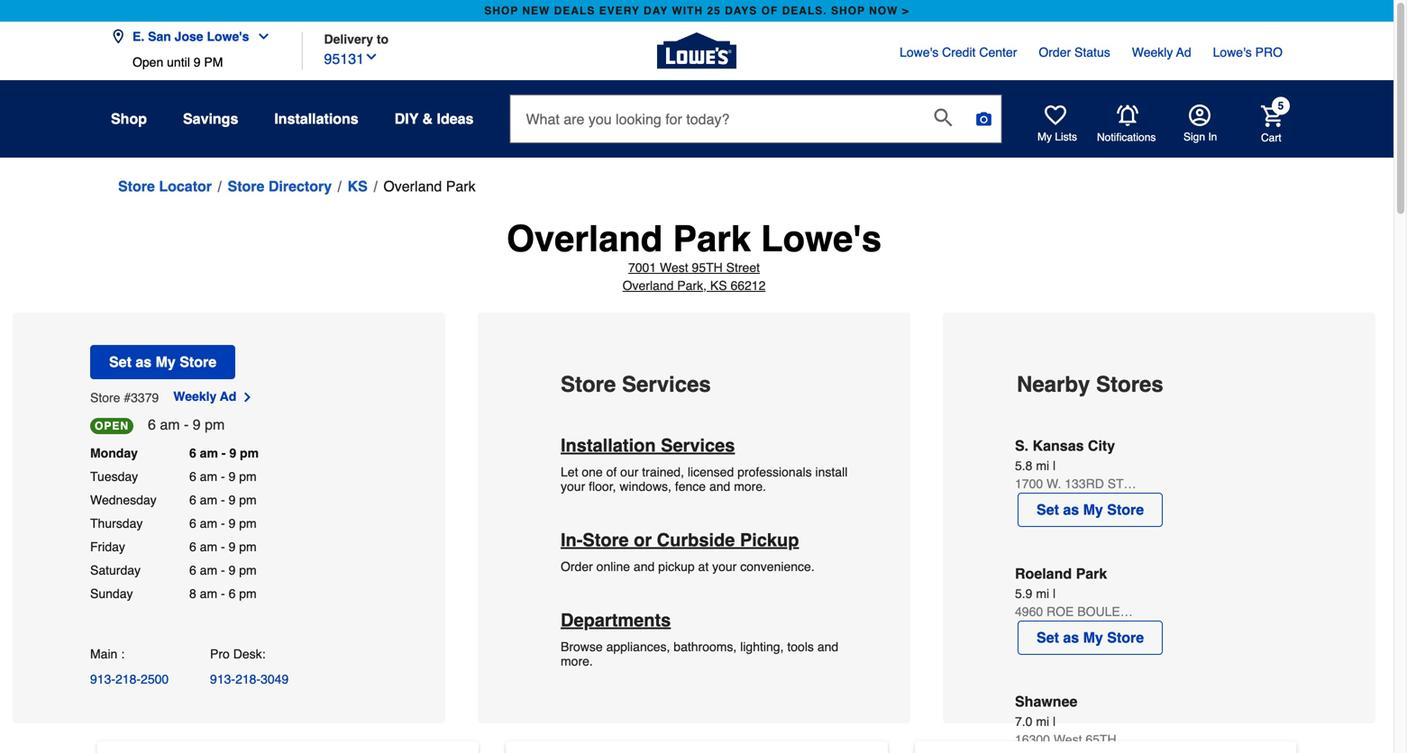 Task type: describe. For each thing, give the bounding box(es) containing it.
one
[[582, 465, 603, 480]]

s. kansas city 5.8 mi | 1700 w. 133rd street
[[1015, 438, 1158, 491]]

9 for tuesday
[[229, 470, 236, 484]]

pickup
[[658, 560, 695, 574]]

roe
[[1047, 605, 1074, 619]]

218- for 2500
[[115, 672, 141, 687]]

diy
[[395, 110, 419, 127]]

my lists link
[[1038, 105, 1077, 144]]

notifications
[[1097, 131, 1156, 144]]

set for roeland
[[1037, 630, 1059, 646]]

66212
[[731, 279, 766, 293]]

mi inside shawnee 7.0 mi | 16300 west 65th street
[[1036, 715, 1050, 729]]

pm for monday
[[240, 446, 259, 461]]

shop button
[[111, 103, 147, 135]]

floor,
[[589, 480, 616, 494]]

in
[[1208, 131, 1218, 143]]

deals
[[554, 5, 595, 17]]

or
[[634, 530, 652, 551]]

913- for 913-218-3049
[[210, 672, 235, 687]]

licensed
[[688, 465, 734, 480]]

store inside in-store or curbside pickup order online and pickup at your convenience.
[[583, 530, 629, 551]]

store locator link
[[118, 176, 212, 197]]

sign in button
[[1184, 105, 1218, 144]]

133rd
[[1065, 477, 1104, 491]]

6 for thursday
[[189, 516, 196, 531]]

camera image
[[975, 110, 993, 128]]

my lists
[[1038, 131, 1077, 143]]

9 for wednesday
[[229, 493, 236, 507]]

ad for right weekly ad "link"
[[1177, 45, 1192, 60]]

sunday
[[90, 587, 133, 601]]

our
[[620, 465, 639, 480]]

my inside my lists link
[[1038, 131, 1052, 143]]

your for one
[[561, 480, 585, 494]]

0 vertical spatial set as my store
[[109, 354, 217, 371]]

main :
[[90, 647, 125, 662]]

store services
[[561, 372, 711, 397]]

until
[[167, 55, 190, 69]]

install
[[816, 465, 848, 480]]

16300 west 65th street link
[[1015, 731, 1154, 749]]

lowe's home improvement lists image
[[1045, 105, 1067, 126]]

your for curbside
[[712, 560, 737, 574]]

with
[[672, 5, 703, 17]]

lowe's inside "overland park lowe's 7001 west 95th street overland park , ks 66212"
[[761, 218, 882, 260]]

:
[[121, 647, 125, 662]]

am for thursday
[[200, 516, 217, 531]]

delivery
[[324, 32, 373, 46]]

6 for friday
[[189, 540, 196, 554]]

mi inside s. kansas city 5.8 mi | 1700 w. 133rd street
[[1036, 459, 1050, 473]]

#3379
[[124, 391, 159, 405]]

overland park lowe's 7001 west 95th street overland park , ks 66212
[[507, 218, 882, 293]]

at
[[698, 560, 709, 574]]

95131
[[324, 50, 364, 67]]

lowe's home improvement cart image
[[1261, 105, 1283, 127]]

lowe's inside button
[[207, 29, 249, 44]]

am for tuesday
[[200, 470, 217, 484]]

>
[[902, 5, 910, 17]]

wednesday
[[90, 493, 157, 507]]

- for wednesday
[[221, 493, 225, 507]]

3049
[[261, 672, 289, 687]]

in-store or curbside pickup link
[[561, 530, 799, 551]]

stores
[[1096, 372, 1164, 397]]

pro
[[210, 647, 230, 662]]

friday
[[90, 540, 125, 554]]

- for sunday
[[221, 587, 225, 601]]

open
[[133, 55, 163, 69]]

overland park
[[383, 178, 476, 195]]

am for monday
[[200, 446, 218, 461]]

street inside shawnee 7.0 mi | 16300 west 65th street
[[1120, 733, 1154, 747]]

9 for friday
[[229, 540, 236, 554]]

&
[[422, 110, 433, 127]]

set as my store for s. kansas city
[[1037, 502, 1144, 518]]

roeland park link
[[1015, 564, 1169, 585]]

lowe's home improvement account image
[[1189, 105, 1211, 126]]

set as my store button for s. kansas city
[[1018, 493, 1163, 527]]

6 for monday
[[189, 446, 196, 461]]

4960 roe boulevard link
[[1015, 603, 1155, 621]]

diy & ideas button
[[395, 103, 474, 135]]

weekly ad for bottom weekly ad "link"
[[173, 390, 237, 404]]

lowe's home improvement notification center image
[[1117, 105, 1139, 126]]

lowe's credit center link
[[900, 43, 1017, 61]]

6 am - 9 pm for saturday
[[189, 563, 257, 578]]

delivery to
[[324, 32, 389, 46]]

center
[[979, 45, 1017, 60]]

park for overland park
[[446, 178, 476, 195]]

6 am - 9 pm for wednesday
[[189, 493, 257, 507]]

lowe's left credit
[[900, 45, 939, 60]]

to
[[377, 32, 389, 46]]

weekly for right weekly ad "link"
[[1132, 45, 1173, 60]]

overland for overland park
[[383, 178, 442, 195]]

e. san jose lowe's
[[133, 29, 249, 44]]

pm for friday
[[239, 540, 257, 554]]

6 for tuesday
[[189, 470, 196, 484]]

sign
[[1184, 131, 1205, 143]]

overland for overland park lowe's 7001 west 95th street overland park , ks 66212
[[507, 218, 663, 260]]

913-218-2500 link
[[90, 671, 169, 689]]

| inside shawnee 7.0 mi | 16300 west 65th street
[[1053, 715, 1056, 729]]

e. san jose lowe's button
[[111, 18, 278, 55]]

store inside store locator "link"
[[118, 178, 155, 195]]

Search Query text field
[[511, 96, 920, 142]]

pm for thursday
[[239, 516, 257, 531]]

tuesday
[[90, 470, 138, 484]]

2 shop from the left
[[831, 5, 865, 17]]

thursday
[[90, 516, 143, 531]]

nearby stores
[[1017, 372, 1164, 397]]

browse
[[561, 640, 603, 655]]

every
[[599, 5, 640, 17]]

5.8
[[1015, 459, 1033, 473]]

departments browse appliances, bathrooms, lighting, tools and more.
[[561, 610, 842, 669]]

6 for wednesday
[[189, 493, 196, 507]]

saturday
[[90, 563, 141, 578]]

west inside shawnee 7.0 mi | 16300 west 65th street
[[1054, 733, 1082, 747]]

lighting,
[[740, 640, 784, 655]]

- for friday
[[221, 540, 225, 554]]

chevron right image
[[240, 390, 255, 405]]

street
[[1108, 477, 1158, 491]]

1700 w. 133rd street link
[[1015, 475, 1158, 493]]

218- for 3049
[[235, 672, 261, 687]]

as for roeland
[[1063, 630, 1079, 646]]

lowe's left pro
[[1213, 45, 1252, 60]]

monday
[[90, 446, 138, 461]]

cart
[[1261, 131, 1282, 144]]

installations button
[[274, 103, 359, 135]]

as for s.
[[1063, 502, 1079, 518]]

chevron down image
[[364, 50, 379, 64]]

6 am - 9 pm for friday
[[189, 540, 257, 554]]

9 for thursday
[[229, 516, 236, 531]]

95131 button
[[324, 46, 379, 70]]

2 vertical spatial overland
[[623, 279, 674, 293]]

installation services link
[[561, 435, 735, 456]]

0 vertical spatial as
[[136, 354, 152, 371]]

day
[[644, 5, 668, 17]]

6 for saturday
[[189, 563, 196, 578]]

lowe's pro link
[[1213, 43, 1283, 61]]

park for roeland park 5.9 mi | 4960 roe boulevard
[[1076, 566, 1107, 582]]

weekly ad for right weekly ad "link"
[[1132, 45, 1192, 60]]

s. kansas city link
[[1015, 435, 1169, 457]]

pickup
[[740, 530, 799, 551]]

shop
[[111, 110, 147, 127]]

pm for wednesday
[[239, 493, 257, 507]]

let
[[561, 465, 578, 480]]

my up '#3379'
[[156, 354, 176, 371]]

park down 95th
[[677, 279, 703, 293]]

ad for bottom weekly ad "link"
[[220, 390, 237, 404]]

4960
[[1015, 605, 1043, 619]]



Task type: vqa. For each thing, say whether or not it's contained in the screenshot.
the top Set
yes



Task type: locate. For each thing, give the bounding box(es) containing it.
1 vertical spatial street
[[1120, 733, 1154, 747]]

1 vertical spatial |
[[1053, 587, 1056, 601]]

1 mi from the top
[[1036, 459, 1050, 473]]

mi right 5.9
[[1036, 587, 1050, 601]]

weekly ad link right '#3379'
[[173, 387, 255, 406]]

1 vertical spatial set as my store button
[[1018, 493, 1163, 527]]

order status
[[1039, 45, 1111, 60]]

1 horizontal spatial shop
[[831, 5, 865, 17]]

weekly ad inside "link"
[[173, 390, 237, 404]]

6
[[148, 417, 156, 433], [189, 446, 196, 461], [189, 470, 196, 484], [189, 493, 196, 507], [189, 516, 196, 531], [189, 540, 196, 554], [189, 563, 196, 578], [229, 587, 236, 601]]

my
[[1038, 131, 1052, 143], [156, 354, 176, 371], [1083, 502, 1103, 518], [1083, 630, 1103, 646]]

0 vertical spatial ad
[[1177, 45, 1192, 60]]

set down w.
[[1037, 502, 1059, 518]]

mi
[[1036, 459, 1050, 473], [1036, 587, 1050, 601], [1036, 715, 1050, 729]]

mi inside the roeland park 5.9 mi | 4960 roe boulevard
[[1036, 587, 1050, 601]]

ad left chevron right icon
[[220, 390, 237, 404]]

2 vertical spatial set
[[1037, 630, 1059, 646]]

departments link
[[561, 610, 671, 631]]

park down ideas
[[446, 178, 476, 195]]

am for saturday
[[200, 563, 217, 578]]

pm for saturday
[[239, 563, 257, 578]]

your
[[561, 480, 585, 494], [712, 560, 737, 574]]

0 vertical spatial set
[[109, 354, 132, 371]]

2 913- from the left
[[210, 672, 235, 687]]

1 vertical spatial weekly ad link
[[173, 387, 255, 406]]

1 vertical spatial mi
[[1036, 587, 1050, 601]]

2 vertical spatial as
[[1063, 630, 1079, 646]]

ideas
[[437, 110, 474, 127]]

overland right ks link at the top
[[383, 178, 442, 195]]

weekly ad right status
[[1132, 45, 1192, 60]]

am
[[160, 417, 180, 433], [200, 446, 218, 461], [200, 470, 217, 484], [200, 493, 217, 507], [200, 516, 217, 531], [200, 540, 217, 554], [200, 563, 217, 578], [200, 587, 217, 601]]

am for friday
[[200, 540, 217, 554]]

directory
[[269, 178, 332, 195]]

ks inside "overland park lowe's 7001 west 95th street overland park , ks 66212"
[[710, 279, 727, 293]]

set as my store button
[[90, 345, 235, 380], [1018, 493, 1163, 527], [1018, 621, 1163, 655]]

1 horizontal spatial more.
[[734, 480, 766, 494]]

as down 133rd
[[1063, 502, 1079, 518]]

shawnee 7.0 mi | 16300 west 65th street
[[1015, 694, 1154, 747]]

3 | from the top
[[1053, 715, 1056, 729]]

my down 1700 w. 133rd street link
[[1083, 502, 1103, 518]]

san
[[148, 29, 171, 44]]

lowe's pro
[[1213, 45, 1283, 60]]

None search field
[[510, 95, 1002, 160]]

set as my store for roeland park
[[1037, 630, 1144, 646]]

mi right 5.8 at the bottom right
[[1036, 459, 1050, 473]]

boulevard
[[1078, 605, 1155, 619]]

and right "fence"
[[710, 480, 731, 494]]

-
[[184, 417, 189, 433], [222, 446, 226, 461], [221, 470, 225, 484], [221, 493, 225, 507], [221, 516, 225, 531], [221, 540, 225, 554], [221, 563, 225, 578], [221, 587, 225, 601]]

1 vertical spatial set
[[1037, 502, 1059, 518]]

1 horizontal spatial your
[[712, 560, 737, 574]]

and right tools
[[818, 640, 839, 655]]

and down or
[[634, 560, 655, 574]]

0 horizontal spatial order
[[561, 560, 593, 574]]

your inside in-store or curbside pickup order online and pickup at your convenience.
[[712, 560, 737, 574]]

| up roe at right
[[1053, 587, 1056, 601]]

and inside in-store or curbside pickup order online and pickup at your convenience.
[[634, 560, 655, 574]]

ad left lowe's pro at the top right of page
[[1177, 45, 1192, 60]]

0 horizontal spatial weekly ad
[[173, 390, 237, 404]]

| down shawnee
[[1053, 715, 1056, 729]]

west
[[660, 261, 689, 275], [1054, 733, 1082, 747]]

0 horizontal spatial ad
[[220, 390, 237, 404]]

2 218- from the left
[[235, 672, 261, 687]]

| up w.
[[1053, 459, 1056, 473]]

|
[[1053, 459, 1056, 473], [1053, 587, 1056, 601], [1053, 715, 1056, 729]]

1 vertical spatial overland
[[507, 218, 663, 260]]

overland inside 'button'
[[383, 178, 442, 195]]

2 vertical spatial mi
[[1036, 715, 1050, 729]]

services up installation services link
[[622, 372, 711, 397]]

shop left now
[[831, 5, 865, 17]]

more. down departments
[[561, 655, 593, 669]]

kansas
[[1033, 438, 1084, 454]]

0 vertical spatial set as my store button
[[90, 345, 235, 380]]

0 vertical spatial weekly
[[1132, 45, 1173, 60]]

overland up 7001
[[507, 218, 663, 260]]

shawnee link
[[1015, 692, 1169, 713]]

trained,
[[642, 465, 684, 480]]

1 horizontal spatial street
[[1120, 733, 1154, 747]]

order left status
[[1039, 45, 1071, 60]]

set as my store down 4960 roe boulevard link
[[1037, 630, 1144, 646]]

1 vertical spatial weekly
[[173, 390, 217, 404]]

new
[[522, 5, 550, 17]]

0 vertical spatial mi
[[1036, 459, 1050, 473]]

your inside "installation services let one of our trained, licensed professionals install your floor, windows, fence and more."
[[561, 480, 585, 494]]

0 vertical spatial weekly ad link
[[1132, 43, 1192, 61]]

1 vertical spatial ad
[[220, 390, 237, 404]]

9
[[194, 55, 201, 69], [193, 417, 201, 433], [229, 446, 236, 461], [229, 470, 236, 484], [229, 493, 236, 507], [229, 516, 236, 531], [229, 540, 236, 554], [229, 563, 236, 578]]

1 horizontal spatial weekly ad link
[[1132, 43, 1192, 61]]

services for installation
[[661, 435, 735, 456]]

west right 7001
[[660, 261, 689, 275]]

chevron down image
[[249, 29, 271, 44]]

deals.
[[782, 5, 827, 17]]

pm
[[205, 417, 225, 433], [240, 446, 259, 461], [239, 470, 257, 484], [239, 493, 257, 507], [239, 516, 257, 531], [239, 540, 257, 554], [239, 563, 257, 578], [239, 587, 257, 601]]

street inside "overland park lowe's 7001 west 95th street overland park , ks 66212"
[[726, 261, 760, 275]]

set for s.
[[1037, 502, 1059, 518]]

set as my store button down boulevard
[[1018, 621, 1163, 655]]

more.
[[734, 480, 766, 494], [561, 655, 593, 669]]

lowe's home improvement logo image
[[657, 11, 737, 91]]

1 horizontal spatial ks
[[710, 279, 727, 293]]

0 vertical spatial and
[[710, 480, 731, 494]]

8 am - 6 pm
[[189, 587, 257, 601]]

set as my store up '#3379'
[[109, 354, 217, 371]]

0 horizontal spatial shop
[[484, 5, 519, 17]]

0 horizontal spatial street
[[726, 261, 760, 275]]

park inside the roeland park 5.9 mi | 4960 roe boulevard
[[1076, 566, 1107, 582]]

of
[[606, 465, 617, 480]]

desk:
[[233, 647, 266, 662]]

6 am - 9 pm for tuesday
[[189, 470, 257, 484]]

your right the at
[[712, 560, 737, 574]]

2 vertical spatial |
[[1053, 715, 1056, 729]]

search image
[[934, 108, 953, 126]]

as up '#3379'
[[136, 354, 152, 371]]

credit
[[942, 45, 976, 60]]

more. up pickup
[[734, 480, 766, 494]]

lowe's up 66212 in the right top of the page
[[761, 218, 882, 260]]

windows,
[[620, 480, 672, 494]]

west left 65th
[[1054, 733, 1082, 747]]

more. inside "installation services let one of our trained, licensed professionals install your floor, windows, fence and more."
[[734, 480, 766, 494]]

services for store
[[622, 372, 711, 397]]

set as my store
[[109, 354, 217, 371], [1037, 502, 1144, 518], [1037, 630, 1144, 646]]

lowe's up pm
[[207, 29, 249, 44]]

1 vertical spatial more.
[[561, 655, 593, 669]]

2 vertical spatial and
[[818, 640, 839, 655]]

your left floor,
[[561, 480, 585, 494]]

more. inside the departments browse appliances, bathrooms, lighting, tools and more.
[[561, 655, 593, 669]]

,
[[703, 279, 707, 293]]

nearby
[[1017, 372, 1090, 397]]

1 | from the top
[[1053, 459, 1056, 473]]

shawnee
[[1015, 694, 1078, 710]]

am for wednesday
[[200, 493, 217, 507]]

my down 4960 roe boulevard link
[[1083, 630, 1103, 646]]

1 vertical spatial weekly ad
[[173, 390, 237, 404]]

1700
[[1015, 477, 1043, 491]]

installation services let one of our trained, licensed professionals install your floor, windows, fence and more.
[[561, 435, 851, 494]]

25
[[707, 5, 721, 17]]

1 vertical spatial your
[[712, 560, 737, 574]]

weekly right status
[[1132, 45, 1173, 60]]

1 913- from the left
[[90, 672, 115, 687]]

ks
[[348, 178, 368, 195], [710, 279, 727, 293]]

roeland
[[1015, 566, 1072, 582]]

913-
[[90, 672, 115, 687], [210, 672, 235, 687]]

| inside s. kansas city 5.8 mi | 1700 w. 133rd street
[[1053, 459, 1056, 473]]

shop left new
[[484, 5, 519, 17]]

6 am - 9 pm
[[148, 417, 225, 433], [189, 446, 259, 461], [189, 470, 257, 484], [189, 493, 257, 507], [189, 516, 257, 531], [189, 540, 257, 554], [189, 563, 257, 578]]

park up 95th
[[673, 218, 751, 260]]

0 horizontal spatial west
[[660, 261, 689, 275]]

mi right 7.0
[[1036, 715, 1050, 729]]

store locator
[[118, 178, 212, 195]]

pro desk:
[[210, 647, 266, 662]]

1 shop from the left
[[484, 5, 519, 17]]

as
[[136, 354, 152, 371], [1063, 502, 1079, 518], [1063, 630, 1079, 646]]

set as my store button up '#3379'
[[90, 345, 235, 380]]

weekly ad
[[1132, 45, 1192, 60], [173, 390, 237, 404]]

218- down : at the left bottom of page
[[115, 672, 141, 687]]

1 218- from the left
[[115, 672, 141, 687]]

park up 4960 roe boulevard link
[[1076, 566, 1107, 582]]

0 horizontal spatial 218-
[[115, 672, 141, 687]]

park inside 'button'
[[446, 178, 476, 195]]

2 horizontal spatial and
[[818, 640, 839, 655]]

0 vertical spatial ks
[[348, 178, 368, 195]]

0 vertical spatial |
[[1053, 459, 1056, 473]]

0 horizontal spatial your
[[561, 480, 585, 494]]

1 horizontal spatial west
[[1054, 733, 1082, 747]]

0 vertical spatial your
[[561, 480, 585, 494]]

weekly left chevron right icon
[[173, 390, 217, 404]]

2 vertical spatial set as my store button
[[1018, 621, 1163, 655]]

and inside the departments browse appliances, bathrooms, lighting, tools and more.
[[818, 640, 839, 655]]

0 horizontal spatial 913-
[[90, 672, 115, 687]]

appliances,
[[606, 640, 670, 655]]

s.
[[1015, 438, 1029, 454]]

park for overland park lowe's 7001 west 95th street overland park , ks 66212
[[673, 218, 751, 260]]

services up "licensed"
[[661, 435, 735, 456]]

1 horizontal spatial and
[[710, 480, 731, 494]]

pm for tuesday
[[239, 470, 257, 484]]

order inside in-store or curbside pickup order online and pickup at your convenience.
[[561, 560, 593, 574]]

set as my store down 1700 w. 133rd street link
[[1037, 502, 1144, 518]]

store inside store directory link
[[228, 178, 265, 195]]

6 am - 9 pm for thursday
[[189, 516, 257, 531]]

2 vertical spatial set as my store
[[1037, 630, 1144, 646]]

convenience.
[[740, 560, 815, 574]]

1 horizontal spatial order
[[1039, 45, 1071, 60]]

1 horizontal spatial weekly ad
[[1132, 45, 1192, 60]]

0 vertical spatial west
[[660, 261, 689, 275]]

installations
[[274, 110, 359, 127]]

0 horizontal spatial and
[[634, 560, 655, 574]]

sign in
[[1184, 131, 1218, 143]]

0 vertical spatial street
[[726, 261, 760, 275]]

park
[[446, 178, 476, 195], [673, 218, 751, 260], [677, 279, 703, 293], [1076, 566, 1107, 582]]

0 horizontal spatial weekly
[[173, 390, 217, 404]]

0 vertical spatial order
[[1039, 45, 1071, 60]]

1 vertical spatial ks
[[710, 279, 727, 293]]

6 am - 9 pm for monday
[[189, 446, 259, 461]]

3 mi from the top
[[1036, 715, 1050, 729]]

218- down desk: at the left bottom
[[235, 672, 261, 687]]

| inside the roeland park 5.9 mi | 4960 roe boulevard
[[1053, 587, 1056, 601]]

location image
[[111, 29, 125, 44]]

0 vertical spatial overland
[[383, 178, 442, 195]]

1 horizontal spatial 913-
[[210, 672, 235, 687]]

ks link
[[348, 176, 368, 197]]

1 vertical spatial services
[[661, 435, 735, 456]]

services inside "installation services let one of our trained, licensed professionals install your floor, windows, fence and more."
[[661, 435, 735, 456]]

shop new deals every day with 25 days of deals. shop now >
[[484, 5, 910, 17]]

set up store #3379
[[109, 354, 132, 371]]

as down roe at right
[[1063, 630, 1079, 646]]

weekly ad link right status
[[1132, 43, 1192, 61]]

ks right ,
[[710, 279, 727, 293]]

0 vertical spatial services
[[622, 372, 711, 397]]

ks right directory
[[348, 178, 368, 195]]

95th
[[692, 261, 723, 275]]

set as my store button for roeland park
[[1018, 621, 1163, 655]]

1 horizontal spatial 218-
[[235, 672, 261, 687]]

e.
[[133, 29, 144, 44]]

bathrooms,
[[674, 640, 737, 655]]

my left lists
[[1038, 131, 1052, 143]]

in-
[[561, 530, 583, 551]]

913- for 913-218-2500
[[90, 672, 115, 687]]

1 vertical spatial as
[[1063, 502, 1079, 518]]

diy & ideas
[[395, 110, 474, 127]]

curbside
[[657, 530, 735, 551]]

shop new deals every day with 25 days of deals. shop now > link
[[481, 0, 913, 22]]

street right 65th
[[1120, 733, 1154, 747]]

913- down main
[[90, 672, 115, 687]]

1 vertical spatial set as my store
[[1037, 502, 1144, 518]]

days
[[725, 5, 758, 17]]

am for sunday
[[200, 587, 217, 601]]

913-218-3049 link
[[210, 671, 289, 689]]

departments
[[561, 610, 671, 631]]

913- down pro
[[210, 672, 235, 687]]

0 horizontal spatial ks
[[348, 178, 368, 195]]

0 vertical spatial weekly ad
[[1132, 45, 1192, 60]]

- for saturday
[[221, 563, 225, 578]]

0 vertical spatial more.
[[734, 480, 766, 494]]

1 vertical spatial and
[[634, 560, 655, 574]]

professionals
[[738, 465, 812, 480]]

overland down 7001
[[623, 279, 674, 293]]

and inside "installation services let one of our trained, licensed professionals install your floor, windows, fence and more."
[[710, 480, 731, 494]]

installation
[[561, 435, 656, 456]]

pm for sunday
[[239, 587, 257, 601]]

0 horizontal spatial more.
[[561, 655, 593, 669]]

pm
[[204, 55, 223, 69]]

1 vertical spatial order
[[561, 560, 593, 574]]

west inside "overland park lowe's 7001 west 95th street overland park , ks 66212"
[[660, 261, 689, 275]]

set as my store button down 133rd
[[1018, 493, 1163, 527]]

weekly for bottom weekly ad "link"
[[173, 390, 217, 404]]

0 horizontal spatial weekly ad link
[[173, 387, 255, 406]]

- for tuesday
[[221, 470, 225, 484]]

set down roe at right
[[1037, 630, 1059, 646]]

order
[[1039, 45, 1071, 60], [561, 560, 593, 574]]

1 horizontal spatial ad
[[1177, 45, 1192, 60]]

of
[[762, 5, 778, 17]]

1 vertical spatial west
[[1054, 733, 1082, 747]]

- for thursday
[[221, 516, 225, 531]]

2 mi from the top
[[1036, 587, 1050, 601]]

street up 66212 in the right top of the page
[[726, 261, 760, 275]]

2 | from the top
[[1053, 587, 1056, 601]]

roeland park 5.9 mi | 4960 roe boulevard
[[1015, 566, 1155, 619]]

order down in-
[[561, 560, 593, 574]]

9 for saturday
[[229, 563, 236, 578]]

7001
[[628, 261, 656, 275]]

locator
[[159, 178, 212, 195]]

1 horizontal spatial weekly
[[1132, 45, 1173, 60]]

2500
[[141, 672, 169, 687]]

- for monday
[[222, 446, 226, 461]]

overland
[[383, 178, 442, 195], [507, 218, 663, 260], [623, 279, 674, 293]]

weekly ad left chevron right icon
[[173, 390, 237, 404]]

9 for monday
[[229, 446, 236, 461]]



